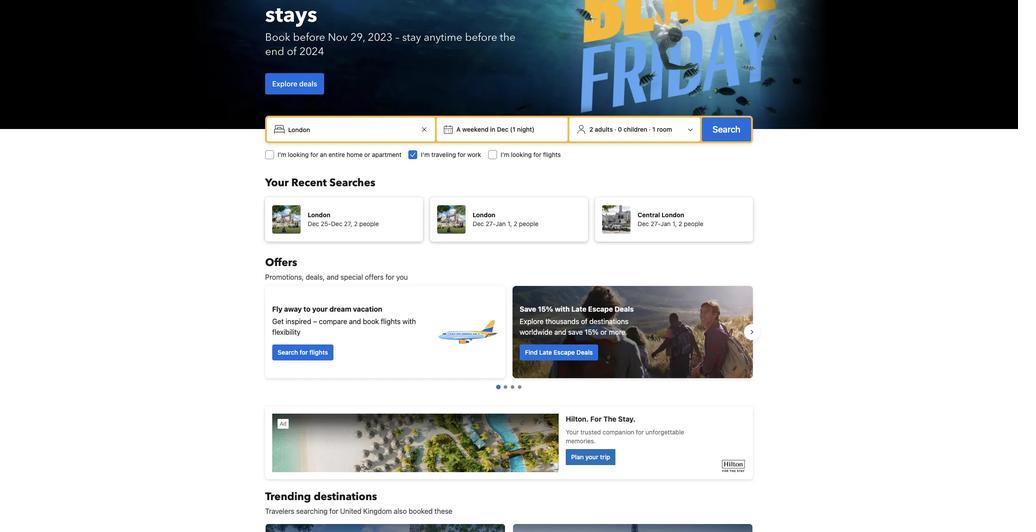 Task type: locate. For each thing, give the bounding box(es) containing it.
destinations
[[590, 318, 629, 326], [314, 490, 377, 505]]

0 horizontal spatial destinations
[[314, 490, 377, 505]]

promotions,
[[265, 273, 304, 281]]

flights inside the fly away to your dream vacation get inspired – compare and book flights with flexibility
[[381, 318, 401, 326]]

with
[[555, 305, 570, 313], [403, 318, 416, 326]]

save 15% with late escape deals explore thousands of destinations worldwide and save 15% or more
[[520, 305, 634, 336]]

0 horizontal spatial people
[[360, 220, 379, 228]]

1 horizontal spatial deals
[[615, 305, 634, 313]]

1 horizontal spatial more
[[609, 328, 626, 336]]

1 27- from the left
[[486, 220, 496, 228]]

dec inside "central london dec 27-jan 1, 2 people"
[[638, 220, 650, 228]]

·
[[615, 126, 617, 133], [649, 126, 651, 133]]

0 vertical spatial or
[[372, 0, 394, 2]]

1 horizontal spatial –
[[396, 30, 400, 45]]

1 vertical spatial and
[[349, 318, 361, 326]]

1 vertical spatial –
[[313, 318, 317, 326]]

region containing fly away to your dream vacation
[[258, 283, 761, 382]]

search inside search button
[[713, 124, 741, 134]]

0
[[618, 126, 622, 133]]

2 vertical spatial and
[[555, 328, 567, 336]]

2 horizontal spatial people
[[684, 220, 704, 228]]

save
[[265, 0, 315, 2], [520, 305, 537, 313]]

1 horizontal spatial save
[[520, 305, 537, 313]]

2 adults · 0 children · 1 room button
[[573, 121, 697, 138]]

0 vertical spatial destinations
[[590, 318, 629, 326]]

looking for i'm
[[511, 151, 532, 158]]

0 vertical spatial late
[[572, 305, 587, 313]]

1 · from the left
[[615, 126, 617, 133]]

1 jan from the left
[[496, 220, 506, 228]]

search for search
[[713, 124, 741, 134]]

late right the 'find'
[[540, 349, 552, 356]]

search
[[713, 124, 741, 134], [278, 349, 298, 356]]

1 horizontal spatial london
[[473, 211, 496, 219]]

london
[[308, 211, 331, 219], [473, 211, 496, 219], [662, 211, 685, 219]]

searching
[[296, 508, 328, 516]]

save for save 30% or more on stays
[[265, 0, 315, 2]]

jan inside london dec 27-jan 1, 2 people
[[496, 220, 506, 228]]

more up the stay
[[400, 0, 454, 2]]

0 vertical spatial more
[[400, 0, 454, 2]]

a weekend in dec (1 night)
[[457, 126, 535, 133]]

for left united
[[330, 508, 339, 516]]

on
[[459, 0, 485, 2]]

away
[[284, 305, 302, 313]]

offers promotions, deals, and special offers for you
[[265, 256, 408, 281]]

your
[[312, 305, 328, 313]]

· left 1
[[649, 126, 651, 133]]

save up worldwide
[[520, 305, 537, 313]]

1 horizontal spatial ·
[[649, 126, 651, 133]]

30%
[[320, 0, 367, 2]]

0 horizontal spatial escape
[[554, 349, 575, 356]]

fly
[[272, 305, 283, 313]]

0 horizontal spatial i'm
[[278, 151, 287, 158]]

room
[[657, 126, 673, 133]]

dec
[[497, 126, 509, 133], [308, 220, 319, 228], [331, 220, 343, 228], [473, 220, 484, 228], [638, 220, 650, 228]]

1 london from the left
[[308, 211, 331, 219]]

1 vertical spatial more
[[609, 328, 626, 336]]

1 horizontal spatial 27-
[[651, 220, 661, 228]]

2 horizontal spatial or
[[601, 328, 608, 336]]

london inside london dec 25-dec 27, 2 people
[[308, 211, 331, 219]]

before down stays
[[293, 30, 326, 45]]

explore up worldwide
[[520, 318, 544, 326]]

more right save
[[609, 328, 626, 336]]

1 horizontal spatial and
[[349, 318, 361, 326]]

0 vertical spatial explore
[[272, 80, 298, 88]]

1 horizontal spatial search
[[713, 124, 741, 134]]

explore left deals
[[272, 80, 298, 88]]

2 inside london dec 25-dec 27, 2 people
[[354, 220, 358, 228]]

25-
[[321, 220, 331, 228]]

and down thousands
[[555, 328, 567, 336]]

2 vertical spatial or
[[601, 328, 608, 336]]

1 vertical spatial save
[[520, 305, 537, 313]]

or up 2023
[[372, 0, 394, 2]]

flights inside the search for flights link
[[310, 349, 328, 356]]

for down flexibility
[[300, 349, 308, 356]]

0 horizontal spatial and
[[327, 273, 339, 281]]

0 vertical spatial of
[[287, 44, 297, 59]]

for left you
[[386, 273, 395, 281]]

region
[[258, 283, 761, 382]]

save inside save 30% or more on stays book before nov 29, 2023 – stay anytime before the end of 2024
[[265, 0, 315, 2]]

i'm for i'm looking for an entire home or apartment
[[278, 151, 287, 158]]

dec inside "button"
[[497, 126, 509, 133]]

you
[[397, 273, 408, 281]]

2 i'm from the left
[[421, 151, 430, 158]]

and
[[327, 273, 339, 281], [349, 318, 361, 326], [555, 328, 567, 336]]

2 horizontal spatial flights
[[544, 151, 561, 158]]

for down night)
[[534, 151, 542, 158]]

with right book
[[403, 318, 416, 326]]

of inside save 15% with late escape deals explore thousands of destinations worldwide and save 15% or more
[[581, 318, 588, 326]]

1 vertical spatial of
[[581, 318, 588, 326]]

3 people from the left
[[684, 220, 704, 228]]

flexibility
[[272, 328, 301, 336]]

i'm
[[501, 151, 510, 158]]

1 horizontal spatial i'm
[[421, 151, 430, 158]]

1 horizontal spatial 1,
[[673, 220, 677, 228]]

main content
[[258, 256, 761, 533]]

1 vertical spatial flights
[[381, 318, 401, 326]]

and right deals,
[[327, 273, 339, 281]]

1 1, from the left
[[508, 220, 512, 228]]

1 vertical spatial with
[[403, 318, 416, 326]]

0 vertical spatial deals
[[615, 305, 634, 313]]

adults
[[595, 126, 613, 133]]

1 people from the left
[[360, 220, 379, 228]]

1 vertical spatial or
[[365, 151, 371, 158]]

1 horizontal spatial before
[[465, 30, 498, 45]]

1 horizontal spatial flights
[[381, 318, 401, 326]]

explore inside save 15% with late escape deals explore thousands of destinations worldwide and save 15% or more
[[520, 318, 544, 326]]

i'm looking for an entire home or apartment
[[278, 151, 402, 158]]

and left book
[[349, 318, 361, 326]]

late up thousands
[[572, 305, 587, 313]]

2 · from the left
[[649, 126, 651, 133]]

of right end
[[287, 44, 297, 59]]

fly away to your dream vacation get inspired – compare and book flights with flexibility
[[272, 305, 416, 336]]

escape
[[589, 305, 613, 313], [554, 349, 575, 356]]

0 vertical spatial with
[[555, 305, 570, 313]]

–
[[396, 30, 400, 45], [313, 318, 317, 326]]

these
[[435, 508, 453, 516]]

i'm up "your"
[[278, 151, 287, 158]]

0 horizontal spatial flights
[[310, 349, 328, 356]]

progress bar inside main content
[[497, 385, 522, 390]]

search for flights
[[278, 349, 328, 356]]

0 horizontal spatial save
[[265, 0, 315, 2]]

27,
[[344, 220, 353, 228]]

1
[[653, 126, 656, 133]]

0 horizontal spatial or
[[365, 151, 371, 158]]

people for dec 27-jan 1, 2 people
[[519, 220, 539, 228]]

vacation
[[353, 305, 383, 313]]

1 horizontal spatial 15%
[[585, 328, 599, 336]]

15% right save
[[585, 328, 599, 336]]

search for flights link
[[272, 345, 334, 361]]

also
[[394, 508, 407, 516]]

or
[[372, 0, 394, 2], [365, 151, 371, 158], [601, 328, 608, 336]]

0 horizontal spatial –
[[313, 318, 317, 326]]

1 horizontal spatial or
[[372, 0, 394, 2]]

0 horizontal spatial explore
[[272, 80, 298, 88]]

1 i'm from the left
[[278, 151, 287, 158]]

work
[[468, 151, 482, 158]]

with inside the fly away to your dream vacation get inspired – compare and book flights with flexibility
[[403, 318, 416, 326]]

people inside london dec 25-dec 27, 2 people
[[360, 220, 379, 228]]

– down your
[[313, 318, 317, 326]]

or inside save 30% or more on stays book before nov 29, 2023 – stay anytime before the end of 2024
[[372, 0, 394, 2]]

0 horizontal spatial before
[[293, 30, 326, 45]]

looking right i'm
[[511, 151, 532, 158]]

for inside trending destinations travelers searching for united kingdom also booked these
[[330, 508, 339, 516]]

kingdom
[[364, 508, 392, 516]]

27-
[[486, 220, 496, 228], [651, 220, 661, 228]]

1 vertical spatial deals
[[577, 349, 593, 356]]

2 27- from the left
[[651, 220, 661, 228]]

compare
[[319, 318, 347, 326]]

3 london from the left
[[662, 211, 685, 219]]

0 vertical spatial –
[[396, 30, 400, 45]]

1 horizontal spatial escape
[[589, 305, 613, 313]]

27- inside london dec 27-jan 1, 2 people
[[486, 220, 496, 228]]

more inside save 30% or more on stays book before nov 29, 2023 – stay anytime before the end of 2024
[[400, 0, 454, 2]]

destinations inside save 15% with late escape deals explore thousands of destinations worldwide and save 15% or more
[[590, 318, 629, 326]]

london dec 25-dec 27, 2 people
[[308, 211, 379, 228]]

1 horizontal spatial late
[[572, 305, 587, 313]]

i'm left traveling
[[421, 151, 430, 158]]

2 vertical spatial flights
[[310, 349, 328, 356]]

1,
[[508, 220, 512, 228], [673, 220, 677, 228]]

– left the stay
[[396, 30, 400, 45]]

0 horizontal spatial london
[[308, 211, 331, 219]]

deals inside find late escape deals link
[[577, 349, 593, 356]]

a weekend in dec (1 night) button
[[453, 122, 538, 138]]

1 vertical spatial late
[[540, 349, 552, 356]]

a
[[457, 126, 461, 133]]

with up thousands
[[555, 305, 570, 313]]

1 vertical spatial search
[[278, 349, 298, 356]]

an
[[320, 151, 327, 158]]

people inside "central london dec 27-jan 1, 2 people"
[[684, 220, 704, 228]]

0 horizontal spatial 27-
[[486, 220, 496, 228]]

stay
[[402, 30, 421, 45]]

children
[[624, 126, 648, 133]]

1 horizontal spatial with
[[555, 305, 570, 313]]

search inside region
[[278, 349, 298, 356]]

0 horizontal spatial late
[[540, 349, 552, 356]]

central
[[638, 211, 661, 219]]

2 horizontal spatial and
[[555, 328, 567, 336]]

0 vertical spatial save
[[265, 0, 315, 2]]

0 horizontal spatial looking
[[288, 151, 309, 158]]

0 horizontal spatial search
[[278, 349, 298, 356]]

15%
[[538, 305, 554, 313], [585, 328, 599, 336]]

london for 25-
[[308, 211, 331, 219]]

save inside save 15% with late escape deals explore thousands of destinations worldwide and save 15% or more
[[520, 305, 537, 313]]

0 horizontal spatial with
[[403, 318, 416, 326]]

0 vertical spatial escape
[[589, 305, 613, 313]]

0 horizontal spatial more
[[400, 0, 454, 2]]

trending
[[265, 490, 311, 505]]

dec inside london dec 27-jan 1, 2 people
[[473, 220, 484, 228]]

london inside "central london dec 27-jan 1, 2 people"
[[662, 211, 685, 219]]

london inside london dec 27-jan 1, 2 people
[[473, 211, 496, 219]]

2 jan from the left
[[661, 220, 671, 228]]

1 horizontal spatial of
[[581, 318, 588, 326]]

2 horizontal spatial london
[[662, 211, 685, 219]]

late
[[572, 305, 587, 313], [540, 349, 552, 356]]

trending destinations travelers searching for united kingdom also booked these
[[265, 490, 453, 516]]

0 vertical spatial 15%
[[538, 305, 554, 313]]

or right home
[[365, 151, 371, 158]]

of up save
[[581, 318, 588, 326]]

i'm
[[278, 151, 287, 158], [421, 151, 430, 158]]

london dec 27-jan 1, 2 people
[[473, 211, 539, 228]]

get
[[272, 318, 284, 326]]

looking
[[288, 151, 309, 158], [511, 151, 532, 158]]

0 horizontal spatial jan
[[496, 220, 506, 228]]

book
[[363, 318, 379, 326]]

i'm traveling for work
[[421, 151, 482, 158]]

people inside london dec 27-jan 1, 2 people
[[519, 220, 539, 228]]

0 horizontal spatial of
[[287, 44, 297, 59]]

late inside save 15% with late escape deals explore thousands of destinations worldwide and save 15% or more
[[572, 305, 587, 313]]

or right save
[[601, 328, 608, 336]]

1 looking from the left
[[288, 151, 309, 158]]

1 vertical spatial destinations
[[314, 490, 377, 505]]

1 horizontal spatial explore
[[520, 318, 544, 326]]

2 1, from the left
[[673, 220, 677, 228]]

2 london from the left
[[473, 211, 496, 219]]

united
[[340, 508, 362, 516]]

anytime
[[424, 30, 463, 45]]

0 horizontal spatial deals
[[577, 349, 593, 356]]

before left the
[[465, 30, 498, 45]]

2 people from the left
[[519, 220, 539, 228]]

offers
[[265, 256, 297, 270]]

· left 0
[[615, 126, 617, 133]]

2
[[590, 126, 594, 133], [354, 220, 358, 228], [514, 220, 518, 228], [679, 220, 683, 228]]

0 vertical spatial search
[[713, 124, 741, 134]]

2 looking from the left
[[511, 151, 532, 158]]

1 horizontal spatial jan
[[661, 220, 671, 228]]

1 horizontal spatial destinations
[[590, 318, 629, 326]]

1 vertical spatial explore
[[520, 318, 544, 326]]

1 horizontal spatial people
[[519, 220, 539, 228]]

for left 'an'
[[311, 151, 319, 158]]

of
[[287, 44, 297, 59], [581, 318, 588, 326]]

0 horizontal spatial ·
[[615, 126, 617, 133]]

0 vertical spatial and
[[327, 273, 339, 281]]

book
[[265, 30, 291, 45]]

0 horizontal spatial 1,
[[508, 220, 512, 228]]

before
[[293, 30, 326, 45], [465, 30, 498, 45]]

save up book
[[265, 0, 315, 2]]

more
[[400, 0, 454, 2], [609, 328, 626, 336]]

looking left 'an'
[[288, 151, 309, 158]]

1 horizontal spatial looking
[[511, 151, 532, 158]]

15% up thousands
[[538, 305, 554, 313]]

progress bar
[[497, 385, 522, 390]]

2 inside "central london dec 27-jan 1, 2 people"
[[679, 220, 683, 228]]

people
[[360, 220, 379, 228], [519, 220, 539, 228], [684, 220, 704, 228]]



Task type: vqa. For each thing, say whether or not it's contained in the screenshot.
i'm looking for an entire home or apartment
yes



Task type: describe. For each thing, give the bounding box(es) containing it.
Where are you going? field
[[285, 122, 420, 138]]

1 vertical spatial 15%
[[585, 328, 599, 336]]

advertisement region
[[265, 407, 754, 480]]

i'm looking for flights
[[501, 151, 561, 158]]

for inside offers promotions, deals, and special offers for you
[[386, 273, 395, 281]]

thousands
[[546, 318, 580, 326]]

destinations inside trending destinations travelers searching for united kingdom also booked these
[[314, 490, 377, 505]]

(1
[[511, 126, 516, 133]]

to
[[304, 305, 311, 313]]

1, inside "central london dec 27-jan 1, 2 people"
[[673, 220, 677, 228]]

more inside save 15% with late escape deals explore thousands of destinations worldwide and save 15% or more
[[609, 328, 626, 336]]

2 adults · 0 children · 1 room
[[590, 126, 673, 133]]

for inside region
[[300, 349, 308, 356]]

29,
[[351, 30, 366, 45]]

inspired
[[286, 318, 311, 326]]

weekend
[[463, 126, 489, 133]]

save 30% or more on stays book before nov 29, 2023 – stay anytime before the end of 2024
[[265, 0, 516, 59]]

with inside save 15% with late escape deals explore thousands of destinations worldwide and save 15% or more
[[555, 305, 570, 313]]

1, inside london dec 27-jan 1, 2 people
[[508, 220, 512, 228]]

and inside save 15% with late escape deals explore thousands of destinations worldwide and save 15% or more
[[555, 328, 567, 336]]

in
[[491, 126, 496, 133]]

deals inside save 15% with late escape deals explore thousands of destinations worldwide and save 15% or more
[[615, 305, 634, 313]]

group of friends hiking in the mountains on a sunny day image
[[513, 286, 754, 379]]

1 before from the left
[[293, 30, 326, 45]]

2 inside button
[[590, 126, 594, 133]]

– inside the fly away to your dream vacation get inspired – compare and book flights with flexibility
[[313, 318, 317, 326]]

nov
[[328, 30, 348, 45]]

explore deals
[[272, 80, 317, 88]]

main content containing offers
[[258, 256, 761, 533]]

london for 27-
[[473, 211, 496, 219]]

jan inside "central london dec 27-jan 1, 2 people"
[[661, 220, 671, 228]]

0 vertical spatial flights
[[544, 151, 561, 158]]

your recent searches
[[265, 176, 376, 190]]

night)
[[517, 126, 535, 133]]

the
[[500, 30, 516, 45]]

entire
[[329, 151, 345, 158]]

home
[[347, 151, 363, 158]]

looking for i'm
[[288, 151, 309, 158]]

– inside save 30% or more on stays book before nov 29, 2023 – stay anytime before the end of 2024
[[396, 30, 400, 45]]

traveling
[[432, 151, 456, 158]]

booked
[[409, 508, 433, 516]]

deals,
[[306, 273, 325, 281]]

deals
[[299, 80, 317, 88]]

your
[[265, 176, 289, 190]]

find late escape deals link
[[520, 345, 599, 361]]

27- inside "central london dec 27-jan 1, 2 people"
[[651, 220, 661, 228]]

travelers
[[265, 508, 295, 516]]

escape inside save 15% with late escape deals explore thousands of destinations worldwide and save 15% or more
[[589, 305, 613, 313]]

people for dec 25-dec 27, 2 people
[[360, 220, 379, 228]]

explore deals link
[[265, 73, 325, 95]]

or inside save 15% with late escape deals explore thousands of destinations worldwide and save 15% or more
[[601, 328, 608, 336]]

fly away to your dream vacation image
[[437, 301, 499, 363]]

find late escape deals
[[525, 349, 593, 356]]

offers
[[365, 273, 384, 281]]

for left work
[[458, 151, 466, 158]]

and inside offers promotions, deals, and special offers for you
[[327, 273, 339, 281]]

2 inside london dec 27-jan 1, 2 people
[[514, 220, 518, 228]]

save
[[569, 328, 583, 336]]

2023
[[368, 30, 393, 45]]

searches
[[330, 176, 376, 190]]

i'm for i'm traveling for work
[[421, 151, 430, 158]]

2 before from the left
[[465, 30, 498, 45]]

end
[[265, 44, 284, 59]]

search button
[[703, 118, 752, 142]]

worldwide
[[520, 328, 553, 336]]

of inside save 30% or more on stays book before nov 29, 2023 – stay anytime before the end of 2024
[[287, 44, 297, 59]]

special
[[341, 273, 363, 281]]

recent
[[292, 176, 327, 190]]

stays
[[265, 0, 318, 30]]

apartment
[[372, 151, 402, 158]]

dream
[[330, 305, 352, 313]]

2024
[[300, 44, 324, 59]]

0 horizontal spatial 15%
[[538, 305, 554, 313]]

search for search for flights
[[278, 349, 298, 356]]

and inside the fly away to your dream vacation get inspired – compare and book flights with flexibility
[[349, 318, 361, 326]]

save for save 15% with late escape deals
[[520, 305, 537, 313]]

find
[[525, 349, 538, 356]]

1 vertical spatial escape
[[554, 349, 575, 356]]

central london dec 27-jan 1, 2 people
[[638, 211, 704, 228]]



